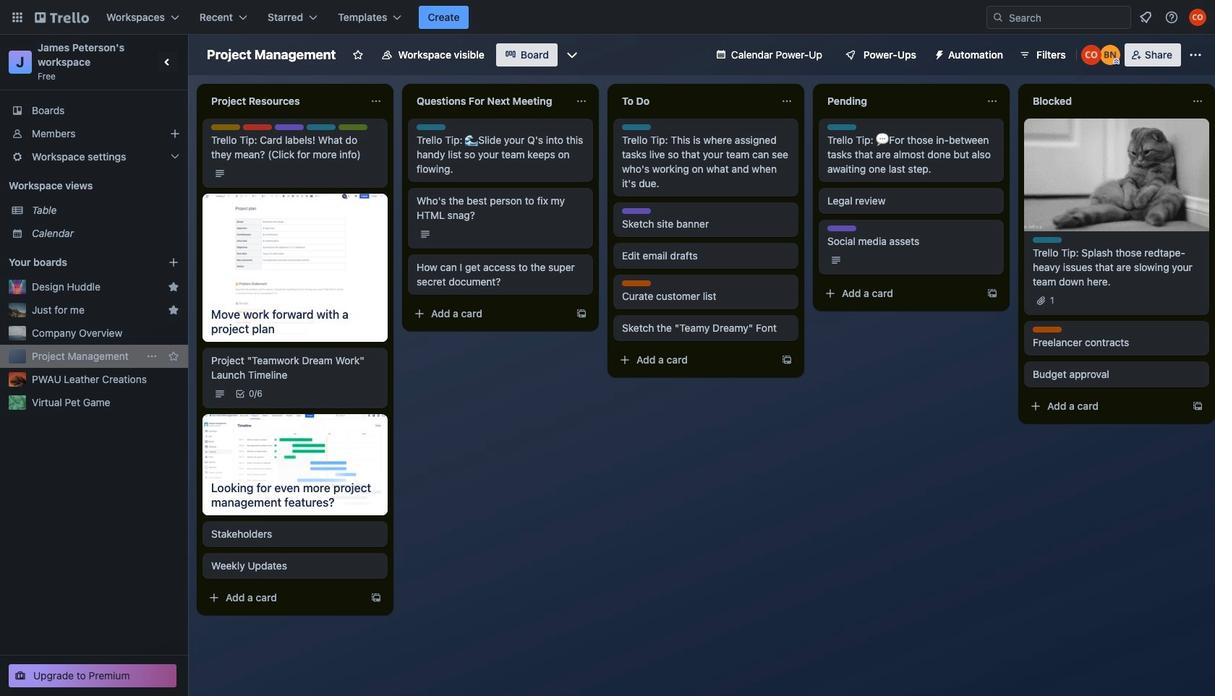 Task type: vqa. For each thing, say whether or not it's contained in the screenshot.
Show cards active in the last week
no



Task type: locate. For each thing, give the bounding box(es) containing it.
star icon image
[[168, 351, 179, 362]]

0 vertical spatial create from template… image
[[987, 288, 998, 299]]

1 vertical spatial create from template… image
[[781, 354, 793, 366]]

create from template… image
[[987, 288, 998, 299], [370, 592, 382, 604]]

add board image
[[168, 257, 179, 268]]

0 vertical spatial create from template… image
[[576, 308, 587, 320]]

customize views image
[[565, 48, 579, 62]]

back to home image
[[35, 6, 89, 29]]

2 horizontal spatial create from template… image
[[1192, 401, 1203, 412]]

create from template… image
[[576, 308, 587, 320], [781, 354, 793, 366], [1192, 401, 1203, 412]]

starred icon image down add board 'image'
[[168, 281, 179, 293]]

show menu image
[[1188, 48, 1203, 62]]

1 vertical spatial color: orange, title: "one more step" element
[[1033, 327, 1062, 333]]

1 horizontal spatial create from template… image
[[987, 288, 998, 299]]

color: yellow, title: "copy request" element
[[211, 124, 240, 130]]

1 vertical spatial starred icon image
[[168, 304, 179, 316]]

color: orange, title: "one more step" element
[[622, 281, 651, 286], [1033, 327, 1062, 333]]

1 vertical spatial create from template… image
[[370, 592, 382, 604]]

None text field
[[819, 90, 981, 113], [1024, 90, 1186, 113], [819, 90, 981, 113], [1024, 90, 1186, 113]]

0 vertical spatial color: orange, title: "one more step" element
[[622, 281, 651, 286]]

color: sky, title: "trello tip" element
[[307, 124, 336, 130], [417, 124, 446, 130], [622, 124, 651, 130], [827, 124, 856, 130], [1033, 237, 1062, 243]]

starred icon image up star icon
[[168, 304, 179, 316]]

workspace navigation collapse icon image
[[158, 52, 178, 72]]

0 notifications image
[[1137, 9, 1154, 26]]

1 starred icon image from the top
[[168, 281, 179, 293]]

0 horizontal spatial color: orange, title: "one more step" element
[[622, 281, 651, 286]]

open information menu image
[[1164, 10, 1179, 25]]

1 horizontal spatial create from template… image
[[781, 354, 793, 366]]

this member is an admin of this board. image
[[1113, 59, 1119, 65]]

2 vertical spatial color: purple, title: "design team" element
[[827, 226, 856, 231]]

1 horizontal spatial color: purple, title: "design team" element
[[622, 208, 651, 214]]

star or unstar board image
[[352, 49, 363, 61]]

2 horizontal spatial color: purple, title: "design team" element
[[827, 226, 856, 231]]

ben nelson (bennelson96) image
[[1100, 45, 1120, 65]]

christina overa (christinaovera) image right open information menu icon on the right top
[[1189, 9, 1206, 26]]

color: purple, title: "design team" element
[[275, 124, 304, 130], [622, 208, 651, 214], [827, 226, 856, 231]]

None text field
[[203, 90, 365, 113], [408, 90, 570, 113], [613, 90, 775, 113], [203, 90, 365, 113], [408, 90, 570, 113], [613, 90, 775, 113]]

2 vertical spatial create from template… image
[[1192, 401, 1203, 412]]

christina overa (christinaovera) image left 'this member is an admin of this board.' image
[[1081, 45, 1101, 65]]

1 horizontal spatial christina overa (christinaovera) image
[[1189, 9, 1206, 26]]

0 horizontal spatial color: purple, title: "design team" element
[[275, 124, 304, 130]]

0 horizontal spatial create from template… image
[[576, 308, 587, 320]]

0 vertical spatial color: purple, title: "design team" element
[[275, 124, 304, 130]]

0 vertical spatial christina overa (christinaovera) image
[[1189, 9, 1206, 26]]

1 vertical spatial christina overa (christinaovera) image
[[1081, 45, 1101, 65]]

0 vertical spatial starred icon image
[[168, 281, 179, 293]]

0 horizontal spatial christina overa (christinaovera) image
[[1081, 45, 1101, 65]]

christina overa (christinaovera) image
[[1189, 9, 1206, 26], [1081, 45, 1101, 65]]

0 horizontal spatial create from template… image
[[370, 592, 382, 604]]

starred icon image
[[168, 281, 179, 293], [168, 304, 179, 316]]



Task type: describe. For each thing, give the bounding box(es) containing it.
1 vertical spatial color: purple, title: "design team" element
[[622, 208, 651, 214]]

color: lime, title: "halp" element
[[338, 124, 367, 130]]

1 horizontal spatial color: orange, title: "one more step" element
[[1033, 327, 1062, 333]]

primary element
[[0, 0, 1215, 35]]

create from template… image for the right color: orange, title: "one more step" element
[[1192, 401, 1203, 412]]

2 starred icon image from the top
[[168, 304, 179, 316]]

Board name text field
[[200, 43, 343, 67]]

Search field
[[1004, 7, 1130, 27]]

search image
[[992, 12, 1004, 23]]

color: red, title: "priority" element
[[243, 124, 272, 130]]

create from template… image for color: purple, title: "design team" element to the middle
[[781, 354, 793, 366]]

board actions menu image
[[146, 351, 158, 362]]

your boards with 6 items element
[[9, 254, 146, 271]]

sm image
[[928, 43, 948, 64]]



